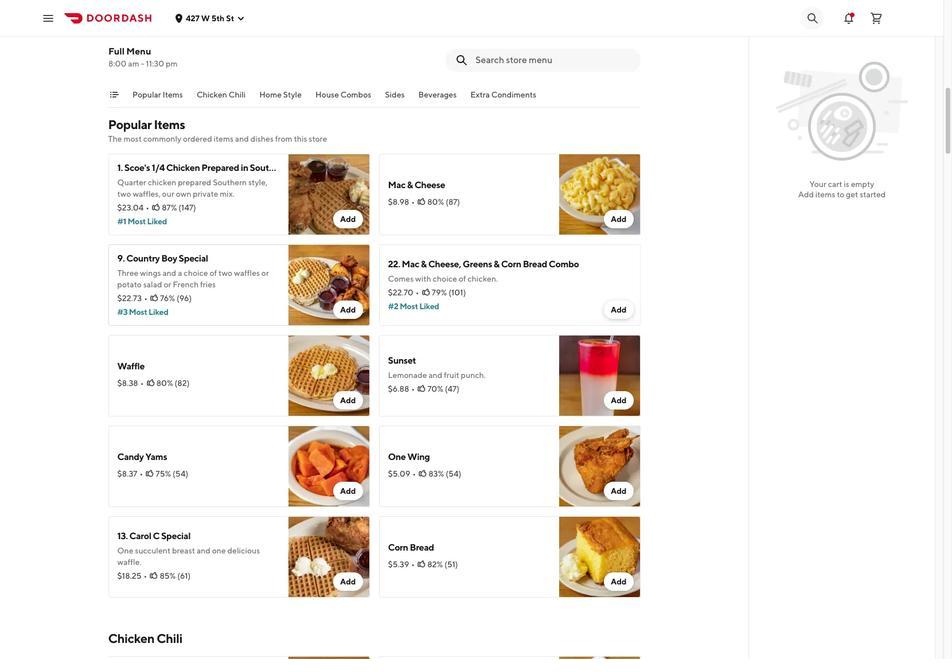 Task type: vqa. For each thing, say whether or not it's contained in the screenshot.
Add related to One Wing
yes



Task type: describe. For each thing, give the bounding box(es) containing it.
76%
[[160, 294, 175, 303]]

choice inside 9. country boy special three wings and a choice of two waffles or potato salad or french fries
[[184, 268, 208, 278]]

9. country boy special image
[[288, 244, 370, 326]]

$8.98 •
[[388, 197, 415, 206]]

• for $22.73 •
[[144, 294, 147, 303]]

combo
[[549, 259, 579, 270]]

add button for corn bread
[[604, 572, 634, 591]]

$8.38 •
[[117, 379, 144, 388]]

$18.25
[[117, 571, 141, 580]]

is
[[844, 180, 849, 189]]

83% (54)
[[429, 469, 461, 478]]

potato
[[117, 280, 142, 289]]

lemonade
[[388, 371, 427, 380]]

add button for 9. country boy special
[[333, 301, 363, 319]]

delicious
[[227, 546, 260, 555]]

and inside 9. country boy special three wings and a choice of two waffles or potato salad or french fries
[[163, 268, 176, 278]]

80% (82)
[[156, 379, 190, 388]]

country
[[126, 253, 160, 264]]

empty
[[851, 180, 874, 189]]

carol
[[129, 531, 151, 541]]

#1
[[117, 217, 126, 226]]

yams
[[145, 451, 167, 462]]

am
[[128, 59, 139, 68]]

22. mac & cheese, greens & corn bread combo comes with choice of chicken.
[[388, 259, 579, 283]]

succulent
[[135, 546, 170, 555]]

• for $8.98 •
[[411, 197, 415, 206]]

style inside button
[[283, 90, 301, 99]]

add for corn bread
[[611, 577, 627, 586]]

chicken inside button
[[196, 90, 227, 99]]

#3 most liked
[[117, 307, 168, 317]]

$22.73
[[117, 294, 142, 303]]

salad
[[143, 280, 162, 289]]

$8.37
[[117, 469, 137, 478]]

most
[[124, 134, 142, 143]]

waffle image
[[288, 335, 370, 416]]

• for $8.38 •
[[140, 379, 144, 388]]

87%
[[162, 203, 177, 212]]

and inside sunset lemonade and fruit punch.
[[429, 371, 442, 380]]

mix.
[[220, 189, 235, 198]]

sunset image
[[559, 335, 640, 416]]

condiments
[[491, 90, 536, 99]]

1 horizontal spatial or
[[261, 268, 269, 278]]

• for $23.04 •
[[146, 203, 149, 212]]

$6.88
[[388, 384, 409, 393]]

combos
[[340, 90, 371, 99]]

items for popular items
[[162, 90, 183, 99]]

#2
[[388, 302, 398, 311]]

13. carol c special one succulent breast and one delicious waffle.
[[117, 531, 260, 567]]

(101)
[[449, 288, 466, 297]]

dishes
[[250, 134, 274, 143]]

choice inside 22. mac & cheese, greens & corn bread combo comes with choice of chicken.
[[433, 274, 457, 283]]

• for $18.25 •
[[144, 571, 147, 580]]

items inside popular items the most commonly ordered items and dishes from this store
[[214, 134, 233, 143]]

one
[[212, 546, 226, 555]]

80% (87)
[[427, 197, 460, 206]]

add for 13. carol c special
[[340, 577, 356, 586]]

mac & cheese
[[388, 180, 445, 190]]

82%
[[427, 560, 443, 569]]

add button for waffle
[[333, 391, 363, 410]]

of inside 9. country boy special three wings and a choice of two waffles or potato salad or french fries
[[210, 268, 217, 278]]

popular for popular items the most commonly ordered items and dishes from this store
[[108, 117, 152, 132]]

full
[[108, 46, 124, 57]]

13.
[[117, 531, 128, 541]]

this
[[294, 134, 307, 143]]

(147)
[[179, 203, 196, 212]]

three
[[117, 268, 138, 278]]

cheese
[[414, 180, 445, 190]]

$6.88 •
[[388, 384, 415, 393]]

add for mac & cheese
[[611, 215, 627, 224]]

most for mac
[[400, 302, 418, 311]]

add for 9. country boy special
[[340, 305, 356, 314]]

wings
[[140, 268, 161, 278]]

$22.70
[[388, 288, 413, 297]]

(54) for yams
[[173, 469, 188, 478]]

0 vertical spatial chicken chili
[[196, 90, 245, 99]]

chicken
[[148, 178, 176, 187]]

items inside your cart is empty add items to get started
[[816, 190, 835, 199]]

75%
[[156, 469, 171, 478]]

pm
[[165, 59, 177, 68]]

add button for mac & cheese
[[604, 210, 634, 228]]

(61)
[[177, 571, 191, 580]]

scoe's
[[124, 162, 150, 173]]

private
[[193, 189, 218, 198]]

corn bread
[[388, 542, 434, 553]]

(87)
[[446, 197, 460, 206]]

1. scoe's 1/4 chicken prepared in southern style quarter chicken prepared southern style, two waffles, our own private mix.
[[117, 162, 310, 198]]

from
[[275, 134, 292, 143]]

• for $22.70 •
[[416, 288, 419, 297]]

0 horizontal spatial or
[[164, 280, 171, 289]]

style,
[[248, 178, 267, 187]]

commonly
[[143, 134, 181, 143]]

items for popular items the most commonly ordered items and dishes from this store
[[154, 117, 185, 132]]

83%
[[429, 469, 444, 478]]

notification bell image
[[842, 11, 856, 25]]

0 vertical spatial mac
[[388, 180, 406, 190]]

of inside 22. mac & cheese, greens & corn bread combo comes with choice of chicken.
[[459, 274, 466, 283]]

cheese,
[[428, 259, 461, 270]]

76% (96)
[[160, 294, 192, 303]]

$5.09 •
[[388, 469, 416, 478]]

• for $8.37 •
[[140, 469, 143, 478]]

extra
[[470, 90, 490, 99]]

popular items button
[[132, 89, 183, 107]]

• for $5.09 •
[[413, 469, 416, 478]]

popular for popular items
[[132, 90, 161, 99]]

open menu image
[[41, 11, 55, 25]]

one wing
[[388, 451, 430, 462]]

70% (47)
[[427, 384, 459, 393]]

menu
[[126, 46, 151, 57]]

in
[[241, 162, 248, 173]]

w
[[201, 13, 210, 23]]

home style button
[[259, 89, 301, 107]]

8:00
[[108, 59, 126, 68]]

1 vertical spatial southern
[[213, 178, 247, 187]]

add button for 13. carol c special
[[333, 572, 363, 591]]

c
[[153, 531, 160, 541]]

boy
[[161, 253, 177, 264]]

82% (51)
[[427, 560, 458, 569]]

1 horizontal spatial southern
[[250, 162, 288, 173]]

store
[[309, 134, 327, 143]]

full menu 8:00 am - 11:30 pm
[[108, 46, 177, 68]]

sunset lemonade and fruit punch.
[[388, 355, 486, 380]]

most for scoe's
[[128, 217, 146, 226]]

st
[[226, 13, 234, 23]]



Task type: locate. For each thing, give the bounding box(es) containing it.
• right $8.37
[[140, 469, 143, 478]]

popular inside button
[[132, 90, 161, 99]]

punch.
[[461, 371, 486, 380]]

Item Search search field
[[475, 54, 631, 67]]

0 horizontal spatial one
[[117, 546, 133, 555]]

our
[[162, 189, 174, 198]]

add
[[798, 190, 814, 199], [340, 215, 356, 224], [611, 215, 627, 224], [340, 305, 356, 314], [611, 305, 627, 314], [340, 396, 356, 405], [611, 396, 627, 405], [340, 486, 356, 496], [611, 486, 627, 496], [340, 577, 356, 586], [611, 577, 627, 586]]

& up the with
[[421, 259, 427, 270]]

1 vertical spatial chili
[[157, 631, 182, 646]]

0 vertical spatial special
[[179, 253, 208, 264]]

$18.25 •
[[117, 571, 147, 580]]

75% (54)
[[156, 469, 188, 478]]

80% left (82)
[[156, 379, 173, 388]]

1 vertical spatial mac
[[402, 259, 419, 270]]

(54) right 83% at the bottom of the page
[[446, 469, 461, 478]]

0 vertical spatial chili
[[228, 90, 245, 99]]

and left one
[[197, 546, 210, 555]]

popular
[[132, 90, 161, 99], [108, 117, 152, 132]]

$5.09
[[388, 469, 410, 478]]

bread
[[523, 259, 547, 270], [410, 542, 434, 553]]

80% for mac & cheese
[[427, 197, 444, 206]]

get
[[846, 190, 858, 199]]

1. scoe's 1/4 chicken prepared in southern style image
[[288, 154, 370, 235]]

1 vertical spatial items
[[154, 117, 185, 132]]

1 vertical spatial items
[[816, 190, 835, 199]]

most for country
[[129, 307, 147, 317]]

9.
[[117, 253, 125, 264]]

quarter
[[117, 178, 146, 187]]

0 horizontal spatial corn
[[388, 542, 408, 553]]

corn inside 22. mac & cheese, greens & corn bread combo comes with choice of chicken.
[[501, 259, 521, 270]]

special inside 13. carol c special one succulent breast and one delicious waffle.
[[161, 531, 190, 541]]

popular items the most commonly ordered items and dishes from this store
[[108, 117, 327, 143]]

beverages button
[[418, 89, 456, 107]]

0 vertical spatial two
[[117, 189, 131, 198]]

1 vertical spatial style
[[289, 162, 310, 173]]

add button for one wing
[[604, 482, 634, 500]]

• right $5.09
[[413, 469, 416, 478]]

corn bread image
[[559, 516, 640, 598]]

1 vertical spatial 80%
[[156, 379, 173, 388]]

mac & cheese image
[[559, 154, 640, 235]]

0 vertical spatial style
[[283, 90, 301, 99]]

add button for candy yams
[[333, 482, 363, 500]]

0 vertical spatial or
[[261, 268, 269, 278]]

0 vertical spatial popular
[[132, 90, 161, 99]]

or right waffles
[[261, 268, 269, 278]]

chicken chili
[[196, 90, 245, 99], [108, 631, 182, 646]]

• right $6.88
[[411, 384, 415, 393]]

and left dishes
[[235, 134, 249, 143]]

started
[[860, 190, 886, 199]]

waffles
[[234, 268, 260, 278]]

popular inside popular items the most commonly ordered items and dishes from this store
[[108, 117, 152, 132]]

1 horizontal spatial one
[[388, 451, 406, 462]]

the
[[108, 134, 122, 143]]

1 vertical spatial or
[[164, 280, 171, 289]]

1 vertical spatial one
[[117, 546, 133, 555]]

house
[[315, 90, 339, 99]]

• right the $18.25 at the left of the page
[[144, 571, 147, 580]]

1 vertical spatial chicken chili
[[108, 631, 182, 646]]

special for boy
[[179, 253, 208, 264]]

with
[[415, 274, 431, 283]]

comes
[[388, 274, 414, 283]]

most
[[128, 217, 146, 226], [400, 302, 418, 311], [129, 307, 147, 317]]

liked for 1/4
[[147, 217, 167, 226]]

0 horizontal spatial two
[[117, 189, 131, 198]]

corn right greens
[[501, 259, 521, 270]]

1 horizontal spatial chili
[[228, 90, 245, 99]]

your cart is empty add items to get started
[[798, 180, 886, 199]]

one up $5.09
[[388, 451, 406, 462]]

candy
[[117, 451, 144, 462]]

greens
[[463, 259, 492, 270]]

1 horizontal spatial 80%
[[427, 197, 444, 206]]

1 horizontal spatial corn
[[501, 259, 521, 270]]

special inside 9. country boy special three wings and a choice of two waffles or potato salad or french fries
[[179, 253, 208, 264]]

0 horizontal spatial (54)
[[173, 469, 188, 478]]

22.
[[388, 259, 400, 270]]

and inside 13. carol c special one succulent breast and one delicious waffle.
[[197, 546, 210, 555]]

0 vertical spatial items
[[162, 90, 183, 99]]

• right $8.98
[[411, 197, 415, 206]]

#1 most liked
[[117, 217, 167, 226]]

style down this
[[289, 162, 310, 173]]

1 horizontal spatial bread
[[523, 259, 547, 270]]

items right ordered
[[214, 134, 233, 143]]

1 vertical spatial chicken
[[166, 162, 200, 173]]

prepared
[[178, 178, 211, 187]]

choice up '79% (101)'
[[433, 274, 457, 283]]

1 vertical spatial corn
[[388, 542, 408, 553]]

chicken inside 1. scoe's 1/4 chicken prepared in southern style quarter chicken prepared southern style, two waffles, our own private mix.
[[166, 162, 200, 173]]

add for waffle
[[340, 396, 356, 405]]

0 horizontal spatial southern
[[213, 178, 247, 187]]

and inside popular items the most commonly ordered items and dishes from this store
[[235, 134, 249, 143]]

80% for waffle
[[156, 379, 173, 388]]

1 horizontal spatial chicken chili
[[196, 90, 245, 99]]

& right greens
[[494, 259, 499, 270]]

your
[[810, 180, 826, 189]]

two down quarter on the left
[[117, 189, 131, 198]]

special up breast
[[161, 531, 190, 541]]

2 (54) from the left
[[446, 469, 461, 478]]

add button for 1. scoe's 1/4 chicken prepared in southern style
[[333, 210, 363, 228]]

#2 most liked
[[388, 302, 439, 311]]

choice
[[184, 268, 208, 278], [433, 274, 457, 283]]

#3
[[117, 307, 128, 317]]

items down your
[[816, 190, 835, 199]]

of up (101)
[[459, 274, 466, 283]]

0 horizontal spatial items
[[214, 134, 233, 143]]

chicken chili cheese fries image
[[288, 656, 370, 659]]

special for c
[[161, 531, 190, 541]]

bread up 82%
[[410, 542, 434, 553]]

style right home
[[283, 90, 301, 99]]

0 vertical spatial southern
[[250, 162, 288, 173]]

1 horizontal spatial choice
[[433, 274, 457, 283]]

items inside popular items the most commonly ordered items and dishes from this store
[[154, 117, 185, 132]]

0 vertical spatial one
[[388, 451, 406, 462]]

0 horizontal spatial choice
[[184, 268, 208, 278]]

0 horizontal spatial chili
[[157, 631, 182, 646]]

liked for &
[[419, 302, 439, 311]]

waffles,
[[133, 189, 161, 198]]

1 horizontal spatial &
[[421, 259, 427, 270]]

of up fries
[[210, 268, 217, 278]]

0 vertical spatial corn
[[501, 259, 521, 270]]

popular up most
[[108, 117, 152, 132]]

style inside 1. scoe's 1/4 chicken prepared in southern style quarter chicken prepared southern style, two waffles, our own private mix.
[[289, 162, 310, 173]]

most down $22.70 •
[[400, 302, 418, 311]]

liked down 79%
[[419, 302, 439, 311]]

most down $23.04 •
[[128, 217, 146, 226]]

bowl of chicken chili over white rice or beans image
[[559, 656, 640, 659]]

• down the waffles,
[[146, 203, 149, 212]]

(51)
[[445, 560, 458, 569]]

2 vertical spatial chicken
[[108, 631, 154, 646]]

80% left (87)
[[427, 197, 444, 206]]

1 vertical spatial special
[[161, 531, 190, 541]]

two left waffles
[[219, 268, 232, 278]]

0 vertical spatial chicken
[[196, 90, 227, 99]]

fruit
[[444, 371, 459, 380]]

•
[[411, 197, 415, 206], [146, 203, 149, 212], [416, 288, 419, 297], [144, 294, 147, 303], [140, 379, 144, 388], [411, 384, 415, 393], [140, 469, 143, 478], [413, 469, 416, 478], [411, 560, 415, 569], [144, 571, 147, 580]]

1 horizontal spatial of
[[459, 274, 466, 283]]

add button for sunset
[[604, 391, 634, 410]]

• right $8.38
[[140, 379, 144, 388]]

one inside 13. carol c special one succulent breast and one delicious waffle.
[[117, 546, 133, 555]]

and
[[235, 134, 249, 143], [163, 268, 176, 278], [429, 371, 442, 380], [197, 546, 210, 555]]

liked down 76%
[[149, 307, 168, 317]]

85%
[[160, 571, 176, 580]]

2 horizontal spatial &
[[494, 259, 499, 270]]

a
[[178, 268, 182, 278]]

• up #2 most liked
[[416, 288, 419, 297]]

chicken chili button
[[196, 89, 245, 107]]

80%
[[427, 197, 444, 206], [156, 379, 173, 388]]

mac up $8.98
[[388, 180, 406, 190]]

chicken.
[[468, 274, 498, 283]]

southern up style,
[[250, 162, 288, 173]]

427 w 5th st
[[186, 13, 234, 23]]

corn
[[501, 259, 521, 270], [388, 542, 408, 553]]

0 vertical spatial bread
[[523, 259, 547, 270]]

one wing image
[[559, 426, 640, 507]]

items up commonly
[[154, 117, 185, 132]]

corn up $5.39
[[388, 542, 408, 553]]

• right $5.39
[[411, 560, 415, 569]]

(54) right 75%
[[173, 469, 188, 478]]

and up 70%
[[429, 371, 442, 380]]

$22.70 •
[[388, 288, 419, 297]]

& up $8.98 •
[[407, 180, 413, 190]]

add for one wing
[[611, 486, 627, 496]]

special up a
[[179, 253, 208, 264]]

most down $22.73 • at the left of the page
[[129, 307, 147, 317]]

bread inside 22. mac & cheese, greens & corn bread combo comes with choice of chicken.
[[523, 259, 547, 270]]

add inside your cart is empty add items to get started
[[798, 190, 814, 199]]

79% (101)
[[432, 288, 466, 297]]

(54) for wing
[[446, 469, 461, 478]]

items down pm
[[162, 90, 183, 99]]

southern up mix.
[[213, 178, 247, 187]]

home style
[[259, 90, 301, 99]]

show menu categories image
[[109, 90, 118, 99]]

add for candy yams
[[340, 486, 356, 496]]

$8.38
[[117, 379, 138, 388]]

0 items, open order cart image
[[870, 11, 883, 25]]

fries
[[200, 280, 216, 289]]

items inside button
[[162, 90, 183, 99]]

• for $6.88 •
[[411, 384, 415, 393]]

13. carol c special image
[[288, 516, 370, 598]]

waffle.
[[117, 558, 142, 567]]

• for $5.39 •
[[411, 560, 415, 569]]

(47)
[[445, 384, 459, 393]]

0 horizontal spatial 80%
[[156, 379, 173, 388]]

mac right 22.
[[402, 259, 419, 270]]

0 vertical spatial 80%
[[427, 197, 444, 206]]

popular down -
[[132, 90, 161, 99]]

sides button
[[385, 89, 404, 107]]

0 horizontal spatial chicken chili
[[108, 631, 182, 646]]

or up 76%
[[164, 280, 171, 289]]

85% (61)
[[160, 571, 191, 580]]

bread left combo
[[523, 259, 547, 270]]

mac inside 22. mac & cheese, greens & corn bread combo comes with choice of chicken.
[[402, 259, 419, 270]]

$8.37 •
[[117, 469, 143, 478]]

0 horizontal spatial of
[[210, 268, 217, 278]]

0 horizontal spatial bread
[[410, 542, 434, 553]]

(82)
[[175, 379, 190, 388]]

$5.39 •
[[388, 560, 415, 569]]

choice up the french
[[184, 268, 208, 278]]

waffle
[[117, 361, 145, 372]]

0 vertical spatial items
[[214, 134, 233, 143]]

breast
[[172, 546, 195, 555]]

1/4
[[152, 162, 165, 173]]

0 horizontal spatial &
[[407, 180, 413, 190]]

1 horizontal spatial items
[[816, 190, 835, 199]]

• up #3 most liked
[[144, 294, 147, 303]]

1 vertical spatial two
[[219, 268, 232, 278]]

candy yams image
[[288, 426, 370, 507]]

liked for boy
[[149, 307, 168, 317]]

ordered
[[183, 134, 212, 143]]

or
[[261, 268, 269, 278], [164, 280, 171, 289]]

9. country boy special three wings and a choice of two waffles or potato salad or french fries
[[117, 253, 269, 289]]

$22.73 •
[[117, 294, 147, 303]]

popular items
[[132, 90, 183, 99]]

to
[[837, 190, 844, 199]]

one up 'waffle.'
[[117, 546, 133, 555]]

1 horizontal spatial two
[[219, 268, 232, 278]]

add for 1. scoe's 1/4 chicken prepared in southern style
[[340, 215, 356, 224]]

$5.39
[[388, 560, 409, 569]]

1.
[[117, 162, 123, 173]]

(96)
[[177, 294, 192, 303]]

two inside 1. scoe's 1/4 chicken prepared in southern style quarter chicken prepared southern style, two waffles, our own private mix.
[[117, 189, 131, 198]]

liked down 87%
[[147, 217, 167, 226]]

french
[[173, 280, 199, 289]]

liked
[[147, 217, 167, 226], [419, 302, 439, 311], [149, 307, 168, 317]]

1 vertical spatial bread
[[410, 542, 434, 553]]

1 vertical spatial popular
[[108, 117, 152, 132]]

add button
[[333, 210, 363, 228], [604, 210, 634, 228], [333, 301, 363, 319], [604, 301, 634, 319], [333, 391, 363, 410], [604, 391, 634, 410], [333, 482, 363, 500], [604, 482, 634, 500], [333, 572, 363, 591], [604, 572, 634, 591]]

two inside 9. country boy special three wings and a choice of two waffles or potato salad or french fries
[[219, 268, 232, 278]]

sunset
[[388, 355, 416, 366]]

1 (54) from the left
[[173, 469, 188, 478]]

-
[[141, 59, 144, 68]]

and left a
[[163, 268, 176, 278]]

1 horizontal spatial (54)
[[446, 469, 461, 478]]

own
[[176, 189, 191, 198]]

add for sunset
[[611, 396, 627, 405]]

prepared
[[201, 162, 239, 173]]

427 w 5th st button
[[174, 13, 246, 23]]

chili inside chicken chili button
[[228, 90, 245, 99]]



